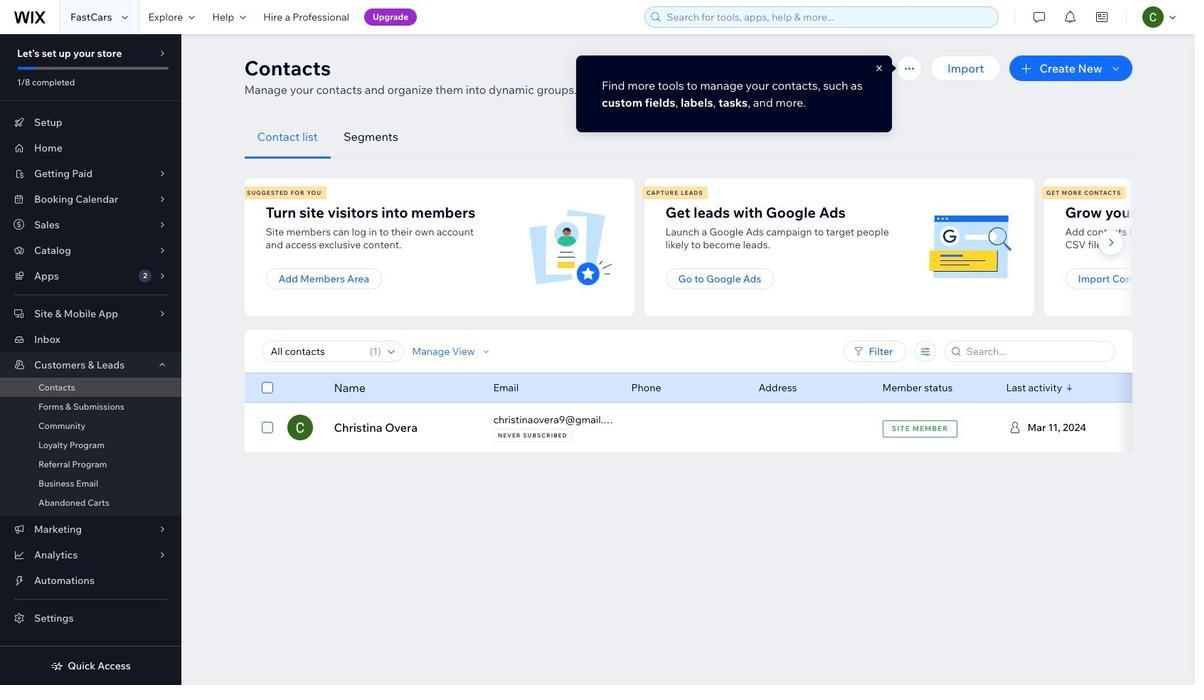 Task type: vqa. For each thing, say whether or not it's contained in the screenshot.
No on the top left
no



Task type: locate. For each thing, give the bounding box(es) containing it.
None checkbox
[[261, 379, 273, 396], [261, 419, 273, 436], [261, 379, 273, 396], [261, 419, 273, 436]]

list
[[242, 179, 1195, 316]]

tab list
[[244, 115, 1132, 159]]



Task type: describe. For each thing, give the bounding box(es) containing it.
Unsaved view field
[[266, 342, 365, 361]]

sidebar element
[[0, 34, 181, 685]]

christina overa image
[[287, 415, 313, 440]]

Search for tools, apps, help & more... field
[[663, 7, 994, 27]]

Search... field
[[962, 342, 1110, 361]]



